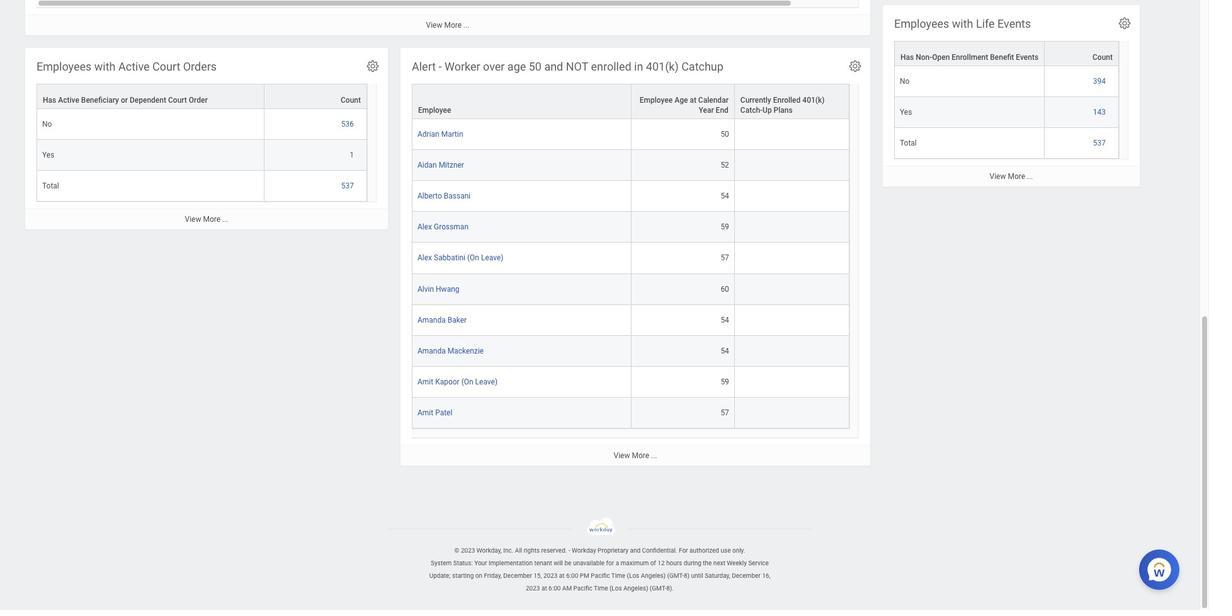 Task type: locate. For each thing, give the bounding box(es) containing it.
december down weekly
[[732, 572, 761, 579]]

0 horizontal spatial 537
[[341, 182, 354, 190]]

and inside the © 2023 workday, inc. all rights reserved. - workday proprietary and confidential. for authorized use only. system status: your implementation tenant will be unavailable for a maximum of 12 hours during the next weekly service update; starting on friday, december 15, 2023 at 6:00 pm pacific time (los angeles) (gmt-8) until saturday, december 16, 2023 at 6:00 am pacific time (los angeles) (gmt-8).
[[630, 547, 641, 554]]

1 vertical spatial with
[[94, 60, 116, 73]]

leave) for amit kapoor (on leave)
[[476, 377, 498, 386]]

0 vertical spatial no
[[901, 77, 910, 86]]

0 horizontal spatial 50
[[529, 60, 542, 73]]

cell for amanda baker
[[735, 305, 850, 336]]

2 alex from the top
[[418, 254, 432, 262]]

2 vertical spatial 54
[[721, 346, 730, 355]]

more inside "employees with dependent children nearing or already age 26" element
[[445, 21, 462, 30]]

in
[[635, 60, 644, 73]]

2 59 from the top
[[721, 377, 730, 386]]

0 horizontal spatial count button
[[265, 85, 367, 108]]

at right age
[[690, 96, 697, 105]]

0 vertical spatial 2023
[[461, 547, 475, 554]]

weekly
[[727, 560, 747, 567]]

amit for amit kapoor (on leave)
[[418, 377, 434, 386]]

not
[[566, 60, 589, 73]]

0 vertical spatial 50
[[529, 60, 542, 73]]

401(k) right in
[[646, 60, 679, 73]]

has active beneficiary or dependent court order
[[43, 96, 208, 105]]

employee age at calendar year end button
[[632, 85, 735, 119]]

yes
[[901, 108, 913, 117], [42, 151, 54, 160]]

6 cell from the top
[[735, 274, 850, 305]]

3 54 from the top
[[721, 346, 730, 355]]

cell
[[735, 119, 850, 150], [735, 150, 850, 181], [735, 181, 850, 212], [735, 212, 850, 243], [735, 243, 850, 274], [735, 274, 850, 305], [735, 305, 850, 336], [735, 336, 850, 367], [735, 367, 850, 398], [735, 398, 850, 428]]

2 amanda from the top
[[418, 346, 446, 355]]

am
[[563, 585, 572, 592]]

view more ... link for alert - worker over age 50 and not enrolled in 401(k) catchup
[[401, 445, 871, 466]]

more inside alert - worker over age 50 and not enrolled in 401(k) catchup element
[[632, 451, 650, 460]]

0 vertical spatial 54
[[721, 192, 730, 201]]

1 horizontal spatial (gmt-
[[668, 572, 684, 579]]

leave) down mackenzie
[[476, 377, 498, 386]]

... inside alert - worker over age 50 and not enrolled in 401(k) catchup element
[[652, 451, 658, 460]]

pacific
[[591, 572, 610, 579], [574, 585, 593, 592]]

active up has active beneficiary or dependent court order popup button
[[118, 60, 150, 73]]

2 horizontal spatial at
[[690, 96, 697, 105]]

0 horizontal spatial 537 button
[[341, 181, 356, 191]]

alex
[[418, 223, 432, 231], [418, 254, 432, 262]]

0 vertical spatial employee
[[640, 96, 673, 105]]

1 horizontal spatial yes
[[901, 108, 913, 117]]

50 down end
[[721, 130, 730, 139]]

count up 536 button
[[341, 96, 361, 105]]

employee up adrian martin link
[[418, 106, 451, 115]]

1 vertical spatial leave)
[[476, 377, 498, 386]]

more
[[445, 21, 462, 30], [1009, 172, 1026, 181], [203, 215, 221, 224], [632, 451, 650, 460]]

1 vertical spatial employees
[[37, 60, 92, 73]]

amanda left baker
[[418, 315, 446, 324]]

view more ... link
[[25, 15, 871, 35], [884, 166, 1141, 187], [25, 209, 388, 230], [401, 445, 871, 466]]

1 horizontal spatial total
[[901, 139, 917, 148]]

(los down a
[[610, 585, 622, 592]]

0 vertical spatial and
[[545, 60, 564, 73]]

1 horizontal spatial 50
[[721, 130, 730, 139]]

amit for amit patel
[[418, 408, 434, 417]]

with up beneficiary
[[94, 60, 116, 73]]

2 vertical spatial 2023
[[526, 585, 540, 592]]

1 vertical spatial count
[[341, 96, 361, 105]]

2 amit from the top
[[418, 408, 434, 417]]

- right alert
[[439, 60, 442, 73]]

537 down 1
[[341, 182, 354, 190]]

count button up 536
[[265, 85, 367, 108]]

... for employees with life events
[[1028, 172, 1034, 181]]

view more ... link inside "employees with dependent children nearing or already age 26" element
[[25, 15, 871, 35]]

1 button
[[350, 150, 356, 160]]

1 vertical spatial count button
[[265, 85, 367, 108]]

employee button
[[413, 85, 632, 119]]

active
[[118, 60, 150, 73], [58, 96, 79, 105]]

(gmt- down 'hours'
[[668, 572, 684, 579]]

pacific down pm
[[574, 585, 593, 592]]

... inside employees with life events element
[[1028, 172, 1034, 181]]

401(k)
[[646, 60, 679, 73], [803, 96, 825, 105]]

dependent
[[130, 96, 166, 105]]

9 cell from the top
[[735, 367, 850, 398]]

and left 'not'
[[545, 60, 564, 73]]

more inside employees with life events element
[[1009, 172, 1026, 181]]

cell for alvin hwang
[[735, 274, 850, 305]]

1 vertical spatial (los
[[610, 585, 622, 592]]

aidan mitzner
[[418, 161, 464, 170]]

view more ... link for employees with active court orders
[[25, 209, 388, 230]]

537 inside employees with active court orders element
[[341, 182, 354, 190]]

401(k) right enrolled at the right
[[803, 96, 825, 105]]

1 vertical spatial (on
[[462, 377, 474, 386]]

more for employees with life events
[[1009, 172, 1026, 181]]

no inside employees with life events element
[[901, 77, 910, 86]]

view more ... inside employees with life events element
[[990, 172, 1034, 181]]

time down for
[[594, 585, 608, 592]]

0 horizontal spatial no
[[42, 120, 52, 129]]

0 vertical spatial yes
[[901, 108, 913, 117]]

total inside employees with active court orders element
[[42, 182, 59, 190]]

1 amit from the top
[[418, 377, 434, 386]]

0 vertical spatial total
[[901, 139, 917, 148]]

row containing amit patel
[[412, 398, 850, 428]]

(on
[[468, 254, 480, 262], [462, 377, 474, 386]]

... for alert - worker over age 50 and not enrolled in 401(k) catchup
[[652, 451, 658, 460]]

has non-open enrollment benefit events button
[[895, 42, 1045, 66]]

10 cell from the top
[[735, 398, 850, 428]]

537 inside employees with life events element
[[1094, 139, 1107, 148]]

2023 down 15,
[[526, 585, 540, 592]]

0 vertical spatial amanda
[[418, 315, 446, 324]]

1 alex from the top
[[418, 223, 432, 231]]

mitzner
[[439, 161, 464, 170]]

1 vertical spatial events
[[1017, 53, 1039, 62]]

1 horizontal spatial -
[[569, 547, 571, 554]]

1 horizontal spatial 537
[[1094, 139, 1107, 148]]

count up 394 button
[[1093, 53, 1114, 62]]

0 vertical spatial 59
[[721, 223, 730, 231]]

0 vertical spatial employees
[[895, 17, 950, 30]]

cell for amit patel
[[735, 398, 850, 428]]

537 button down 1
[[341, 181, 356, 191]]

57
[[721, 254, 730, 262], [721, 408, 730, 417]]

1 december from the left
[[504, 572, 532, 579]]

1 vertical spatial no
[[42, 120, 52, 129]]

0 horizontal spatial and
[[545, 60, 564, 73]]

0 horizontal spatial with
[[94, 60, 116, 73]]

more for employees with active court orders
[[203, 215, 221, 224]]

next
[[714, 560, 726, 567]]

1 horizontal spatial no
[[901, 77, 910, 86]]

row containing adrian martin
[[412, 119, 850, 150]]

configure employees with active court orders image
[[366, 59, 380, 73]]

394
[[1094, 77, 1107, 86]]

will
[[554, 560, 563, 567]]

court
[[152, 60, 180, 73], [168, 96, 187, 105]]

catch-
[[741, 106, 763, 115]]

and
[[545, 60, 564, 73], [630, 547, 641, 554]]

view for alert - worker over age 50 and not enrolled in 401(k) catchup
[[614, 451, 630, 460]]

©
[[455, 547, 460, 554]]

active inside popup button
[[58, 96, 79, 105]]

1 vertical spatial has
[[43, 96, 56, 105]]

the
[[703, 560, 712, 567]]

has inside has non-open enrollment benefit events popup button
[[901, 53, 915, 62]]

2 cell from the top
[[735, 150, 850, 181]]

0 vertical spatial (gmt-
[[668, 572, 684, 579]]

(on right kapoor
[[462, 377, 474, 386]]

1 horizontal spatial has
[[901, 53, 915, 62]]

amit left kapoor
[[418, 377, 434, 386]]

0 vertical spatial active
[[118, 60, 150, 73]]

row containing has non-open enrollment benefit events
[[895, 41, 1120, 66]]

footer
[[0, 517, 1200, 595]]

aidan
[[418, 161, 437, 170]]

1 horizontal spatial employee
[[640, 96, 673, 105]]

has
[[901, 53, 915, 62], [43, 96, 56, 105]]

0 vertical spatial 537 button
[[1094, 138, 1108, 148]]

...
[[464, 21, 470, 30], [1028, 172, 1034, 181], [222, 215, 228, 224], [652, 451, 658, 460]]

... inside employees with active court orders element
[[222, 215, 228, 224]]

count
[[1093, 53, 1114, 62], [341, 96, 361, 105]]

count button
[[1046, 42, 1119, 66], [265, 85, 367, 108]]

time
[[612, 572, 626, 579], [594, 585, 608, 592]]

pacific right pm
[[591, 572, 610, 579]]

more inside employees with active court orders element
[[203, 215, 221, 224]]

amanda down amanda baker
[[418, 346, 446, 355]]

3 cell from the top
[[735, 181, 850, 212]]

currently enrolled 401(k) catch-up plans
[[741, 96, 825, 115]]

row
[[895, 41, 1120, 66], [895, 66, 1120, 97], [37, 84, 367, 109], [412, 84, 850, 119], [895, 97, 1120, 128], [37, 109, 367, 140], [412, 119, 850, 150], [895, 128, 1120, 159], [37, 140, 367, 171], [412, 150, 850, 181], [37, 171, 367, 202], [412, 181, 850, 212], [412, 212, 850, 243], [412, 243, 850, 274], [412, 274, 850, 305], [412, 305, 850, 336], [412, 336, 850, 367], [412, 367, 850, 398], [412, 398, 850, 428]]

with left the life on the right top of page
[[953, 17, 974, 30]]

service
[[749, 560, 769, 567]]

0 vertical spatial count button
[[1046, 42, 1119, 66]]

leave) right sabbatini
[[481, 254, 504, 262]]

employee for employee age at calendar year end
[[640, 96, 673, 105]]

1 vertical spatial 57
[[721, 408, 730, 417]]

currently enrolled 401(k) catch-up plans button
[[735, 85, 849, 119]]

december
[[504, 572, 532, 579], [732, 572, 761, 579]]

has inside has active beneficiary or dependent court order popup button
[[43, 96, 56, 105]]

alert - worker over age 50 and not enrolled in 401(k) catchup
[[412, 60, 724, 73]]

1 horizontal spatial (los
[[627, 572, 640, 579]]

amit inside 'link'
[[418, 377, 434, 386]]

0 vertical spatial 537
[[1094, 139, 1107, 148]]

has left non- at the top of page
[[901, 53, 915, 62]]

alex grossman
[[418, 223, 469, 231]]

total for employees with life events
[[901, 139, 917, 148]]

1 vertical spatial 401(k)
[[803, 96, 825, 105]]

time down a
[[612, 572, 626, 579]]

(gmt-
[[668, 572, 684, 579], [650, 585, 667, 592]]

active left beneficiary
[[58, 96, 79, 105]]

events right the life on the right top of page
[[998, 17, 1032, 30]]

and up maximum
[[630, 547, 641, 554]]

use
[[721, 547, 731, 554]]

employee inside employee age at calendar year end
[[640, 96, 673, 105]]

2023 right 15,
[[544, 572, 558, 579]]

starting
[[452, 572, 474, 579]]

1 horizontal spatial count
[[1093, 53, 1114, 62]]

employee left age
[[640, 96, 673, 105]]

employees up non- at the top of page
[[895, 17, 950, 30]]

alex left grossman
[[418, 223, 432, 231]]

7 cell from the top
[[735, 305, 850, 336]]

employee for employee
[[418, 106, 451, 115]]

row containing has active beneficiary or dependent court order
[[37, 84, 367, 109]]

2023
[[461, 547, 475, 554], [544, 572, 558, 579], [526, 585, 540, 592]]

(gmt- down the 12
[[650, 585, 667, 592]]

537 button down "143" "button"
[[1094, 138, 1108, 148]]

view more ... inside alert - worker over age 50 and not enrolled in 401(k) catchup element
[[614, 451, 658, 460]]

1 vertical spatial total
[[42, 182, 59, 190]]

1 vertical spatial yes
[[42, 151, 54, 160]]

2 54 from the top
[[721, 315, 730, 324]]

angeles) down maximum
[[624, 585, 649, 592]]

0 vertical spatial 401(k)
[[646, 60, 679, 73]]

0 vertical spatial court
[[152, 60, 180, 73]]

1 vertical spatial 50
[[721, 130, 730, 139]]

1 vertical spatial active
[[58, 96, 79, 105]]

alex left sabbatini
[[418, 254, 432, 262]]

amit
[[418, 377, 434, 386], [418, 408, 434, 417]]

leave) inside 'link'
[[476, 377, 498, 386]]

court left orders at the left
[[152, 60, 180, 73]]

reserved.
[[542, 547, 567, 554]]

count button up 394
[[1046, 42, 1119, 66]]

(los down maximum
[[627, 572, 640, 579]]

6:00
[[567, 572, 579, 579], [549, 585, 561, 592]]

52
[[721, 161, 730, 170]]

0 horizontal spatial -
[[439, 60, 442, 73]]

adrian
[[418, 130, 440, 139]]

count inside employees with active court orders element
[[341, 96, 361, 105]]

alex for alex sabbatini (on leave)
[[418, 254, 432, 262]]

count for employees with active court orders
[[341, 96, 361, 105]]

1 vertical spatial and
[[630, 547, 641, 554]]

view for employees with life events
[[990, 172, 1007, 181]]

0 horizontal spatial time
[[594, 585, 608, 592]]

with
[[953, 17, 974, 30], [94, 60, 116, 73]]

6:00 left pm
[[567, 572, 579, 579]]

has left beneficiary
[[43, 96, 56, 105]]

2 horizontal spatial 2023
[[544, 572, 558, 579]]

row containing amit kapoor (on leave)
[[412, 367, 850, 398]]

at down will
[[559, 572, 565, 579]]

at down 15,
[[542, 585, 547, 592]]

0 horizontal spatial employee
[[418, 106, 451, 115]]

view inside alert - worker over age 50 and not enrolled in 401(k) catchup element
[[614, 451, 630, 460]]

december down implementation
[[504, 572, 532, 579]]

1 vertical spatial 537 button
[[341, 181, 356, 191]]

6:00 left 'am'
[[549, 585, 561, 592]]

employees with life events
[[895, 17, 1032, 30]]

count inside employees with life events element
[[1093, 53, 1114, 62]]

workday
[[572, 547, 597, 554]]

court left order
[[168, 96, 187, 105]]

0 vertical spatial alex
[[418, 223, 432, 231]]

1 59 from the top
[[721, 223, 730, 231]]

1 horizontal spatial december
[[732, 572, 761, 579]]

© 2023 workday, inc. all rights reserved. - workday proprietary and confidential. for authorized use only. system status: your implementation tenant will be unavailable for a maximum of 12 hours during the next weekly service update; starting on friday, december 15, 2023 at 6:00 pm pacific time (los angeles) (gmt-8) until saturday, december 16, 2023 at 6:00 am pacific time (los angeles) (gmt-8).
[[430, 547, 771, 592]]

(los
[[627, 572, 640, 579], [610, 585, 622, 592]]

1 vertical spatial 537
[[341, 182, 354, 190]]

0 vertical spatial -
[[439, 60, 442, 73]]

1 vertical spatial at
[[559, 572, 565, 579]]

0 horizontal spatial (gmt-
[[650, 585, 667, 592]]

1 vertical spatial court
[[168, 96, 187, 105]]

1 57 from the top
[[721, 254, 730, 262]]

no inside employees with active court orders element
[[42, 120, 52, 129]]

1 cell from the top
[[735, 119, 850, 150]]

has for employees with life events
[[901, 53, 915, 62]]

0 horizontal spatial active
[[58, 96, 79, 105]]

2 57 from the top
[[721, 408, 730, 417]]

50 right age
[[529, 60, 542, 73]]

(on right sabbatini
[[468, 254, 480, 262]]

view more ... inside employees with active court orders element
[[185, 215, 228, 224]]

(on inside 'link'
[[462, 377, 474, 386]]

1 horizontal spatial employees
[[895, 17, 950, 30]]

and inside alert - worker over age 50 and not enrolled in 401(k) catchup element
[[545, 60, 564, 73]]

0 vertical spatial has
[[901, 53, 915, 62]]

1 horizontal spatial and
[[630, 547, 641, 554]]

angeles) down of
[[641, 572, 666, 579]]

0 horizontal spatial total
[[42, 182, 59, 190]]

0 vertical spatial at
[[690, 96, 697, 105]]

1 vertical spatial employee
[[418, 106, 451, 115]]

1 horizontal spatial count button
[[1046, 42, 1119, 66]]

50 inside row
[[721, 130, 730, 139]]

total inside employees with life events element
[[901, 139, 917, 148]]

view inside employees with life events element
[[990, 172, 1007, 181]]

54 for alberto bassani
[[721, 192, 730, 201]]

year
[[699, 106, 714, 115]]

60
[[721, 285, 730, 293]]

1 54 from the top
[[721, 192, 730, 201]]

open
[[933, 53, 951, 62]]

0 vertical spatial 57
[[721, 254, 730, 262]]

1 amanda from the top
[[418, 315, 446, 324]]

count button for employees with active court orders
[[265, 85, 367, 108]]

sabbatini
[[434, 254, 466, 262]]

configure employees with life events image
[[1119, 16, 1132, 30]]

for
[[679, 547, 688, 554]]

total for employees with active court orders
[[42, 182, 59, 190]]

0 horizontal spatial december
[[504, 572, 532, 579]]

employee inside employee popup button
[[418, 106, 451, 115]]

life
[[977, 17, 995, 30]]

8 cell from the top
[[735, 336, 850, 367]]

4 cell from the top
[[735, 212, 850, 243]]

2023 right ©
[[461, 547, 475, 554]]

0 horizontal spatial has
[[43, 96, 56, 105]]

143 button
[[1094, 107, 1108, 117]]

0 vertical spatial count
[[1093, 53, 1114, 62]]

yes inside employees with active court orders element
[[42, 151, 54, 160]]

1 vertical spatial alex
[[418, 254, 432, 262]]

count button for employees with life events
[[1046, 42, 1119, 66]]

row containing alvin hwang
[[412, 274, 850, 305]]

yes inside employees with life events element
[[901, 108, 913, 117]]

events right benefit
[[1017, 53, 1039, 62]]

1 vertical spatial 54
[[721, 315, 730, 324]]

be
[[565, 560, 572, 567]]

worker
[[445, 60, 481, 73]]

baker
[[448, 315, 467, 324]]

leave) for alex sabbatini (on leave)
[[481, 254, 504, 262]]

amit left the "patel"
[[418, 408, 434, 417]]

martin
[[442, 130, 463, 139]]

1 horizontal spatial 401(k)
[[803, 96, 825, 105]]

- up be
[[569, 547, 571, 554]]

view inside employees with active court orders element
[[185, 215, 201, 224]]

536
[[341, 120, 354, 129]]

a
[[616, 560, 620, 567]]

count button inside employees with active court orders element
[[265, 85, 367, 108]]

1 horizontal spatial with
[[953, 17, 974, 30]]

yes for employees with active court orders
[[42, 151, 54, 160]]

1 horizontal spatial 6:00
[[567, 572, 579, 579]]

employees up beneficiary
[[37, 60, 92, 73]]

amanda
[[418, 315, 446, 324], [418, 346, 446, 355]]

537 down "143" "button"
[[1094, 139, 1107, 148]]

... for employees with active court orders
[[222, 215, 228, 224]]

row containing alberto bassani
[[412, 181, 850, 212]]

1 vertical spatial 59
[[721, 377, 730, 386]]

patel
[[436, 408, 453, 417]]

0 vertical spatial leave)
[[481, 254, 504, 262]]



Task type: vqa. For each thing, say whether or not it's contained in the screenshot.
CONFIDENTIAL.
yes



Task type: describe. For each thing, give the bounding box(es) containing it.
authorized
[[690, 547, 720, 554]]

cell for amit kapoor (on leave)
[[735, 367, 850, 398]]

row containing amanda mackenzie
[[412, 336, 850, 367]]

enrollment
[[952, 53, 989, 62]]

amit patel link
[[418, 406, 453, 417]]

row containing amanda baker
[[412, 305, 850, 336]]

1 vertical spatial 2023
[[544, 572, 558, 579]]

view more ... for alert - worker over age 50 and not enrolled in 401(k) catchup
[[614, 451, 658, 460]]

enrolled
[[774, 96, 801, 105]]

more for alert - worker over age 50 and not enrolled in 401(k) catchup
[[632, 451, 650, 460]]

inc.
[[504, 547, 514, 554]]

2 december from the left
[[732, 572, 761, 579]]

adrian martin link
[[418, 127, 463, 139]]

update;
[[430, 572, 451, 579]]

row containing alex grossman
[[412, 212, 850, 243]]

tenant
[[535, 560, 553, 567]]

calendar
[[699, 96, 729, 105]]

amanda baker
[[418, 315, 467, 324]]

57 for row containing alex sabbatini (on leave)
[[721, 254, 730, 262]]

view for employees with active court orders
[[185, 215, 201, 224]]

hours
[[667, 560, 683, 567]]

0 vertical spatial events
[[998, 17, 1032, 30]]

amit patel
[[418, 408, 453, 417]]

plans
[[774, 106, 793, 115]]

order
[[189, 96, 208, 105]]

- inside the © 2023 workday, inc. all rights reserved. - workday proprietary and confidential. for authorized use only. system status: your implementation tenant will be unavailable for a maximum of 12 hours during the next weekly service update; starting on friday, december 15, 2023 at 6:00 pm pacific time (los angeles) (gmt-8) until saturday, december 16, 2023 at 6:00 am pacific time (los angeles) (gmt-8).
[[569, 547, 571, 554]]

non-
[[916, 53, 933, 62]]

amanda mackenzie
[[418, 346, 484, 355]]

yes for employees with life events
[[901, 108, 913, 117]]

currently
[[741, 96, 772, 105]]

amanda for amanda baker
[[418, 315, 446, 324]]

alert - worker over age 50 and not enrolled in 401(k) catchup element
[[401, 48, 871, 466]]

0 horizontal spatial 2023
[[461, 547, 475, 554]]

implementation
[[489, 560, 533, 567]]

alberto bassani
[[418, 192, 471, 201]]

no for employees with active court orders
[[42, 120, 52, 129]]

orders
[[183, 60, 217, 73]]

1 vertical spatial pacific
[[574, 585, 593, 592]]

amanda for amanda mackenzie
[[418, 346, 446, 355]]

12
[[658, 560, 665, 567]]

alex grossman link
[[418, 220, 469, 231]]

over
[[483, 60, 505, 73]]

has non-open enrollment benefit events
[[901, 53, 1039, 62]]

59 for alex grossman
[[721, 223, 730, 231]]

end
[[716, 106, 729, 115]]

employees with active court orders
[[37, 60, 217, 73]]

amit kapoor (on leave) link
[[418, 375, 498, 386]]

adrian martin
[[418, 130, 463, 139]]

cell for alberto bassani
[[735, 181, 850, 212]]

your
[[475, 560, 487, 567]]

(on for sabbatini
[[468, 254, 480, 262]]

footer containing © 2023 workday, inc. all rights reserved. - workday proprietary and confidential. for authorized use only. system status: your implementation tenant will be unavailable for a maximum of 12 hours during the next weekly service update; starting on friday, december 15, 2023 at 6:00 pm pacific time (los angeles) (gmt-8) until saturday, december 16, 2023 at 6:00 am pacific time (los angeles) (gmt-8).
[[0, 517, 1200, 595]]

1 horizontal spatial active
[[118, 60, 150, 73]]

0 horizontal spatial (los
[[610, 585, 622, 592]]

benefit
[[991, 53, 1015, 62]]

with for life
[[953, 17, 974, 30]]

enrolled
[[591, 60, 632, 73]]

cell for alex grossman
[[735, 212, 850, 243]]

events inside popup button
[[1017, 53, 1039, 62]]

1 horizontal spatial at
[[559, 572, 565, 579]]

537 button for employees with active court orders
[[341, 181, 356, 191]]

saturday,
[[705, 572, 731, 579]]

row containing employee age at calendar year end
[[412, 84, 850, 119]]

537 button for employees with life events
[[1094, 138, 1108, 148]]

aidan mitzner link
[[418, 158, 464, 170]]

until
[[692, 572, 704, 579]]

alvin
[[418, 285, 434, 293]]

employees with life events element
[[884, 5, 1141, 187]]

394 button
[[1094, 76, 1108, 86]]

1 horizontal spatial 2023
[[526, 585, 540, 592]]

537 for employees with life events
[[1094, 139, 1107, 148]]

0 vertical spatial pacific
[[591, 572, 610, 579]]

0 vertical spatial time
[[612, 572, 626, 579]]

age
[[508, 60, 526, 73]]

unavailable
[[573, 560, 605, 567]]

view more ... for employees with life events
[[990, 172, 1034, 181]]

row containing alex sabbatini (on leave)
[[412, 243, 850, 274]]

5 cell from the top
[[735, 243, 850, 274]]

no for employees with life events
[[901, 77, 910, 86]]

during
[[684, 560, 702, 567]]

workday,
[[477, 547, 502, 554]]

15,
[[534, 572, 542, 579]]

mackenzie
[[448, 346, 484, 355]]

court inside popup button
[[168, 96, 187, 105]]

or
[[121, 96, 128, 105]]

employee age at calendar year end
[[640, 96, 729, 115]]

employees for employees with active court orders
[[37, 60, 92, 73]]

amit kapoor (on leave)
[[418, 377, 498, 386]]

alberto
[[418, 192, 442, 201]]

only.
[[733, 547, 746, 554]]

cell for aidan mitzner
[[735, 150, 850, 181]]

view more ... for employees with active court orders
[[185, 215, 228, 224]]

16,
[[763, 572, 771, 579]]

catchup
[[682, 60, 724, 73]]

(on for kapoor
[[462, 377, 474, 386]]

amanda mackenzie link
[[418, 344, 484, 355]]

alert
[[412, 60, 436, 73]]

bassani
[[444, 192, 471, 201]]

amanda baker link
[[418, 313, 467, 324]]

proprietary
[[598, 547, 629, 554]]

view more ... inside "employees with dependent children nearing or already age 26" element
[[426, 21, 470, 30]]

row containing aidan mitzner
[[412, 150, 850, 181]]

employees with dependent children nearing or already age 26 element
[[25, 0, 911, 365]]

status:
[[454, 560, 473, 567]]

0 vertical spatial (los
[[627, 572, 640, 579]]

employees for employees with life events
[[895, 17, 950, 30]]

beneficiary
[[81, 96, 119, 105]]

with for active
[[94, 60, 116, 73]]

alex for alex grossman
[[418, 223, 432, 231]]

configure alert - worker over age 50 and not enrolled in 401(k) catchup image
[[849, 59, 863, 73]]

alvin hwang link
[[418, 282, 460, 293]]

for
[[607, 560, 615, 567]]

537 for employees with active court orders
[[341, 182, 354, 190]]

8).
[[667, 585, 674, 592]]

alvin hwang
[[418, 285, 460, 293]]

grossman
[[434, 223, 469, 231]]

57 for row containing amit patel
[[721, 408, 730, 417]]

54 for amanda baker
[[721, 315, 730, 324]]

alex sabbatini (on leave)
[[418, 254, 504, 262]]

has for employees with active court orders
[[43, 96, 56, 105]]

has active beneficiary or dependent court order button
[[37, 85, 264, 108]]

count for employees with life events
[[1093, 53, 1114, 62]]

view more ... link for employees with life events
[[884, 166, 1141, 187]]

1 vertical spatial 6:00
[[549, 585, 561, 592]]

0 vertical spatial angeles)
[[641, 572, 666, 579]]

view inside "employees with dependent children nearing or already age 26" element
[[426, 21, 443, 30]]

system
[[431, 560, 452, 567]]

401(k) inside currently enrolled 401(k) catch-up plans
[[803, 96, 825, 105]]

59 for amit kapoor (on leave)
[[721, 377, 730, 386]]

friday,
[[484, 572, 502, 579]]

... inside "employees with dependent children nearing or already age 26" element
[[464, 21, 470, 30]]

on
[[476, 572, 483, 579]]

alex sabbatini (on leave) link
[[418, 251, 504, 262]]

143
[[1094, 108, 1107, 117]]

employees with active court orders element
[[25, 48, 388, 230]]

0 vertical spatial 6:00
[[567, 572, 579, 579]]

2 vertical spatial at
[[542, 585, 547, 592]]

8)
[[684, 572, 690, 579]]

of
[[651, 560, 657, 567]]

up
[[763, 106, 772, 115]]

at inside employee age at calendar year end
[[690, 96, 697, 105]]

pm
[[580, 572, 590, 579]]

hwang
[[436, 285, 460, 293]]

rights
[[524, 547, 540, 554]]

1 vertical spatial angeles)
[[624, 585, 649, 592]]

age
[[675, 96, 688, 105]]



